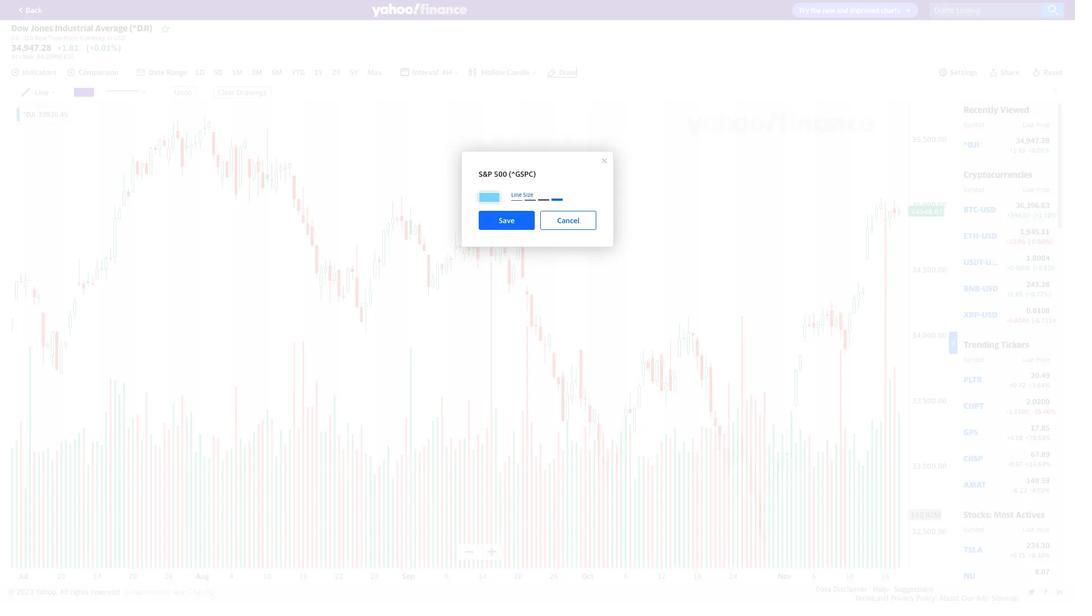 Task type: locate. For each thing, give the bounding box(es) containing it.
+1.81 down dji - dji real time price. currency in usd on the left
[[57, 43, 79, 53]]

follow on linkedin image
[[1056, 589, 1063, 596]]

show more image
[[949, 339, 958, 348]]

save
[[499, 216, 515, 225]]

cryptocurrencies
[[964, 170, 1033, 180]]

0 horizontal spatial +1.81
[[57, 43, 79, 53]]

2 dji from the left
[[25, 34, 33, 41]]

1 last price from the top
[[1023, 121, 1050, 128]]

1 horizontal spatial line
[[511, 191, 522, 198]]

34,947.28 down 'real'
[[11, 43, 51, 53]]

gps
[[964, 428, 978, 437]]

dji - dji real time price. currency in usd
[[11, 34, 126, 41]]

-
[[21, 34, 23, 41], [1007, 408, 1009, 415], [1032, 408, 1034, 415], [1012, 487, 1015, 494], [1030, 487, 1032, 494]]

0 vertical spatial 17.85
[[1031, 424, 1050, 433]]

4 symbol from the top
[[964, 526, 984, 534]]

pltr link
[[964, 375, 1001, 385]]

chpt
[[964, 402, 984, 411]]

chart toolbar toolbar
[[0, 0, 1075, 605]]

last price up 20.49
[[1023, 356, 1050, 363]]

34,947.28 +1.81
[[11, 43, 79, 53]]

with
[[172, 588, 187, 597]]

crsp link
[[964, 454, 1001, 464]]

tickers
[[1001, 340, 1030, 350]]

line left the size
[[511, 191, 522, 198]]

usd up eth-usd link
[[981, 205, 996, 215]]

last price down +0.01%
[[1023, 186, 1050, 193]]

draw
[[559, 68, 576, 77]]

hollow
[[482, 68, 505, 77]]

about
[[939, 594, 960, 603]]

+14.64%
[[1026, 461, 1051, 468]]

34,947.28
[[11, 43, 51, 53], [1016, 136, 1050, 145]]

2 last price from the top
[[1023, 186, 1050, 193]]

in
[[107, 34, 112, 41]]

3 symbol from the top
[[964, 356, 984, 363]]

148.59 -6.22 -4.02%
[[1012, 476, 1050, 494]]

price up 20.49
[[1036, 356, 1050, 363]]

s&p 500 (^gspc)
[[479, 169, 536, 178]]

3 price from the top
[[1036, 356, 1050, 363]]

usdt-
[[964, 258, 986, 267]]

eth-
[[964, 231, 982, 241]]

tsla link
[[964, 546, 1001, 555]]

last for stocks: most actives
[[1023, 526, 1035, 534]]

1 horizontal spatial +1.81
[[1010, 147, 1026, 154]]

trending tickers
[[964, 340, 1030, 350]]

line for line
[[35, 88, 49, 97]]

4 price from the top
[[1036, 526, 1050, 534]]

tsla
[[964, 546, 983, 555]]

17.85 up +30.58%
[[1031, 424, 1050, 433]]

1 price from the top
[[1036, 121, 1050, 128]]

234.30
[[1026, 541, 1050, 550]]

follow on twitter image
[[1028, 589, 1035, 596]]

3m button
[[250, 67, 264, 78]]

last for trending tickers
[[1023, 356, 1035, 363]]

symbol down recently
[[964, 121, 984, 128]]

symbol for cryptocurrencies
[[964, 186, 984, 193]]

0 vertical spatial +1.81
[[57, 43, 79, 53]]

interval 4h
[[412, 68, 452, 77]]

usd for xrp-
[[982, 310, 998, 320]]

+1.81 inside 34,947.28 +1.81 +0.01%
[[1010, 147, 1026, 154]]

2.0200 -1.1100 -35.46%
[[1007, 397, 1056, 415]]

usd
[[114, 34, 126, 41], [981, 205, 996, 215], [982, 231, 997, 241], [986, 258, 1001, 267], [983, 284, 998, 294], [982, 310, 998, 320]]

currency
[[80, 34, 106, 41]]

last down actives
[[1023, 526, 1035, 534]]

0 horizontal spatial and
[[837, 6, 848, 15]]

2 17.85 from the top
[[1031, 594, 1050, 603]]

symbol for stocks: most actives
[[964, 526, 984, 534]]

charts
[[881, 6, 901, 15]]

last for recently viewed
[[1023, 121, 1035, 128]]

comparison button
[[66, 68, 119, 77]]

and right new at the right of the page
[[837, 6, 848, 15]]

chpt link
[[964, 402, 1001, 411]]

and right "terms" link
[[877, 594, 889, 603]]

nav element
[[136, 67, 383, 78]]

last down cryptocurrencies
[[1023, 186, 1035, 193]]

trending
[[964, 340, 999, 350]]

size
[[523, 191, 533, 198]]

last up 20.49
[[1023, 356, 1035, 363]]

privacy
[[891, 594, 915, 603]]

34,947.28 up +0.01%
[[1016, 136, 1050, 145]]

0 vertical spatial and
[[837, 6, 848, 15]]

usdt-usd
[[964, 258, 1001, 267]]

1 vertical spatial line
[[511, 191, 522, 198]]

1 vertical spatial 34,947.28
[[1016, 136, 1050, 145]]

4 last price from the top
[[1023, 526, 1050, 534]]

price down +0.01%
[[1036, 186, 1050, 193]]

price for trending tickers
[[1036, 356, 1050, 363]]

real
[[35, 34, 47, 41]]

2 last from the top
[[1023, 186, 1035, 193]]

eth-usd
[[964, 231, 997, 241]]

about our ads link
[[939, 594, 988, 603]]

usd up usdt-usd link
[[982, 231, 997, 241]]

right column element
[[958, 102, 1064, 605]]

help link
[[873, 585, 889, 594]]

last for cryptocurrencies
[[1023, 186, 1035, 193]]

1 vertical spatial 17.85
[[1031, 594, 1050, 603]]

0 vertical spatial 34,947.28
[[11, 43, 51, 53]]

dji down the "dow"
[[11, 34, 20, 41]]

2 symbol from the top
[[964, 186, 984, 193]]

- up "stocks: most actives" link
[[1012, 487, 1015, 494]]

btc-
[[964, 205, 981, 215]]

symbol down the stocks:
[[964, 526, 984, 534]]

1 last from the top
[[1023, 121, 1035, 128]]

usd for bnb-
[[983, 284, 998, 294]]

symbol up 'btc-'
[[964, 186, 984, 193]]

usd down eth-usd link
[[986, 258, 1001, 267]]

share button
[[988, 67, 1021, 78]]

67.89 +8.67 +14.64%
[[1007, 450, 1051, 468]]

usd for usdt-
[[986, 258, 1001, 267]]

+1.81 left +0.01%
[[1010, 147, 1026, 154]]

1 horizontal spatial dji
[[25, 34, 33, 41]]

usd for btc-
[[981, 205, 996, 215]]

1y button
[[313, 67, 324, 78]]

in
[[124, 588, 130, 597]]

0 horizontal spatial line
[[35, 88, 49, 97]]

line inside chart toolbar toolbar
[[511, 191, 522, 198]]

bnb-usd link
[[964, 284, 1001, 294]]

back
[[26, 5, 42, 14]]

last down "viewed"
[[1023, 121, 1035, 128]]

dji left 'real'
[[25, 34, 33, 41]]

cancel
[[557, 216, 580, 225]]

04:20pm
[[37, 53, 62, 60]]

stocks: most actives
[[964, 510, 1045, 520]]

+4.18
[[1007, 434, 1023, 442]]

price up the 234.30
[[1036, 526, 1050, 534]]

1 horizontal spatial and
[[877, 594, 889, 603]]

©
[[8, 588, 14, 597]]

interval
[[412, 68, 439, 77]]

1d button
[[194, 67, 206, 78]]

17.85 inside 17.85 +4.18 +30.58%
[[1031, 424, 1050, 433]]

and inside try the new and improved charts button
[[837, 6, 848, 15]]

disclaimer
[[833, 585, 868, 594]]

usd down usdt-usd
[[983, 284, 998, 294]]

+1.81
[[57, 43, 79, 53], [1010, 147, 1026, 154]]

34,947.28 for 34,947.28 +1.81 +0.01%
[[1016, 136, 1050, 145]]

data disclaimer help suggestions terms and privacy policy about our ads sitemap
[[816, 585, 1019, 603]]

price.
[[63, 34, 79, 41]]

34,947.28 for 34,947.28 +1.81
[[11, 43, 51, 53]]

data disclaimer link
[[816, 585, 868, 594]]

1 vertical spatial +1.81
[[1010, 147, 1026, 154]]

clear drawings
[[218, 88, 267, 97]]

1.1100
[[1009, 408, 1029, 415]]

price up 34,947.28 +1.81 +0.01%
[[1036, 121, 1050, 128]]

usd down bnb-usd link
[[982, 310, 998, 320]]

btc-usd link
[[964, 205, 1001, 215]]

- down the "dow"
[[21, 34, 23, 41]]

0 vertical spatial line
[[35, 88, 49, 97]]

3 last from the top
[[1023, 356, 1035, 363]]

34,947.28 inside 34,947.28 +1.81 +0.01%
[[1016, 136, 1050, 145]]

last price for cryptocurrencies
[[1023, 186, 1050, 193]]

sitemap
[[992, 594, 1019, 603]]

148.59
[[1026, 476, 1050, 485]]

5y button
[[349, 67, 360, 78]]

our
[[962, 594, 974, 603]]

settings button
[[938, 68, 978, 77]]

at
[[11, 53, 18, 60]]

67.89
[[1031, 450, 1050, 459]]

1 symbol from the top
[[964, 121, 984, 128]]

+1.81 for 34,947.28 +1.81
[[57, 43, 79, 53]]

price
[[1036, 121, 1050, 128], [1036, 186, 1050, 193], [1036, 356, 1050, 363], [1036, 526, 1050, 534]]

last price down actives
[[1023, 526, 1050, 534]]

3 last price from the top
[[1023, 356, 1050, 363]]

last price up 34,947.28 +1.81 +0.01%
[[1023, 121, 1050, 128]]

symbol for trending tickers
[[964, 356, 984, 363]]

0 horizontal spatial dji
[[11, 34, 20, 41]]

- right chpt link
[[1007, 408, 1009, 415]]

and inside data disclaimer help suggestions terms and privacy policy about our ads sitemap
[[877, 594, 889, 603]]

bnb-usd
[[964, 284, 998, 294]]

line button
[[21, 88, 57, 97]]

- for 2.0200
[[1007, 408, 1009, 415]]

1 vertical spatial and
[[877, 594, 889, 603]]

line for line size
[[511, 191, 522, 198]]

line down indicators
[[35, 88, 49, 97]]

dow
[[11, 23, 29, 33]]

2 price from the top
[[1036, 186, 1050, 193]]

search image
[[1048, 4, 1059, 16]]

symbol down trending
[[964, 356, 984, 363]]

35.46%
[[1034, 408, 1056, 415]]

1 17.85 from the top
[[1031, 424, 1050, 433]]

17.85 down +2.80%
[[1031, 594, 1050, 603]]

1 horizontal spatial 34,947.28
[[1016, 136, 1050, 145]]

0 horizontal spatial 34,947.28
[[11, 43, 51, 53]]

4 last from the top
[[1023, 526, 1035, 534]]



Task type: describe. For each thing, give the bounding box(es) containing it.
average
[[95, 23, 128, 33]]

- right the 6.22
[[1030, 487, 1032, 494]]

1m
[[232, 68, 243, 77]]

btc-usd
[[964, 205, 996, 215]]

price for cryptocurrencies
[[1036, 186, 1050, 193]]

+30.58%
[[1026, 434, 1051, 442]]

date
[[149, 68, 165, 77]]

8.07
[[1035, 568, 1050, 577]]

usd for eth-
[[982, 231, 997, 241]]

hollow candle
[[482, 68, 530, 77]]

17.85 for 17.85
[[1031, 594, 1050, 603]]

price for recently viewed
[[1036, 121, 1050, 128]]

- down 2.0200
[[1032, 408, 1034, 415]]

terms
[[855, 594, 875, 603]]

2y
[[332, 68, 341, 77]]

help
[[873, 585, 889, 594]]

undo
[[174, 88, 192, 97]]

+0.30%
[[1029, 552, 1050, 559]]

privacy policy link
[[891, 594, 936, 603]]

20.49 +0.72 +3.64%
[[1010, 371, 1050, 389]]

actives
[[1016, 510, 1045, 520]]

clear drawings button
[[213, 86, 271, 98]]

3m
[[252, 68, 262, 77]]

2.0200
[[1026, 397, 1050, 406]]

settings
[[950, 68, 978, 77]]

5d
[[213, 68, 223, 77]]

comparison
[[78, 68, 119, 77]]

usd right in
[[114, 34, 126, 41]]

drawings
[[237, 88, 267, 97]]

last price for recently viewed
[[1023, 121, 1050, 128]]

500
[[494, 169, 507, 178]]

new
[[823, 6, 835, 15]]

price for stocks: most actives
[[1036, 526, 1050, 534]]

last price for stocks: most actives
[[1023, 526, 1050, 534]]

candle
[[507, 68, 530, 77]]

suggestions link
[[894, 585, 934, 594]]

^dji
[[22, 110, 35, 119]]

+1.81 for 34,947.28 +1.81 +0.01%
[[1010, 147, 1026, 154]]

17.85 for 17.85 +4.18 +30.58%
[[1031, 424, 1050, 433]]

chartiq
[[189, 588, 214, 597]]

trending tickers link
[[964, 340, 1030, 350]]

5d button
[[212, 67, 224, 78]]

hollow candle button
[[468, 68, 538, 77]]

rights
[[70, 588, 89, 597]]

bnb-
[[964, 284, 983, 294]]

close:
[[19, 53, 35, 60]]

stocks:
[[964, 510, 992, 520]]

+0.01%
[[1029, 147, 1050, 154]]

back button
[[11, 3, 47, 17]]

nu
[[964, 572, 975, 581]]

nu link
[[964, 572, 1001, 581]]

try the new and improved charts button
[[792, 3, 918, 17]]

time
[[48, 34, 62, 41]]

(^dji)
[[129, 23, 152, 33]]

+0.72
[[1010, 382, 1026, 389]]

stocks: most actives link
[[964, 510, 1045, 520]]

xrp-
[[964, 310, 982, 320]]

last price for trending tickers
[[1023, 356, 1050, 363]]

ytd button
[[290, 67, 306, 78]]

pltr
[[964, 375, 982, 385]]

est
[[64, 53, 74, 60]]

xrp-usd
[[964, 310, 998, 320]]

clear
[[218, 88, 235, 97]]

ads
[[976, 594, 988, 603]]

suggestions
[[894, 585, 934, 594]]

reserved.
[[91, 588, 121, 597]]

1y
[[314, 68, 323, 77]]

1 dji from the left
[[11, 34, 20, 41]]

max
[[367, 68, 382, 77]]

partnership
[[132, 588, 171, 597]]

amat link
[[964, 481, 1001, 490]]

dow jones industrial average (^dji)
[[11, 23, 152, 33]]

indicators button
[[11, 68, 56, 77]]

policy
[[916, 594, 936, 603]]

recently viewed
[[964, 105, 1029, 115]]

sitemap link
[[992, 594, 1019, 603]]

6.22
[[1015, 487, 1027, 494]]

yahoo finance logo image
[[372, 3, 467, 17]]

- for dji
[[21, 34, 23, 41]]

reset button
[[1031, 67, 1064, 78]]

xrp-usd link
[[964, 310, 1001, 320]]

date range
[[149, 68, 187, 77]]

symbol for recently viewed
[[964, 121, 984, 128]]

amat
[[964, 481, 986, 490]]

industrial
[[55, 23, 93, 33]]

2y button
[[331, 67, 342, 78]]

follow on facebook image
[[1042, 589, 1049, 596]]

© 2023 yahoo. all rights reserved. in partnership with chartiq
[[8, 588, 214, 597]]

s&p
[[479, 169, 492, 178]]

8.07 +2.80%
[[1029, 568, 1050, 586]]

- for 148.59
[[1012, 487, 1015, 494]]

+3.64%
[[1029, 382, 1050, 389]]

range
[[166, 68, 187, 77]]



Task type: vqa. For each thing, say whether or not it's contained in the screenshot.
'rating'
no



